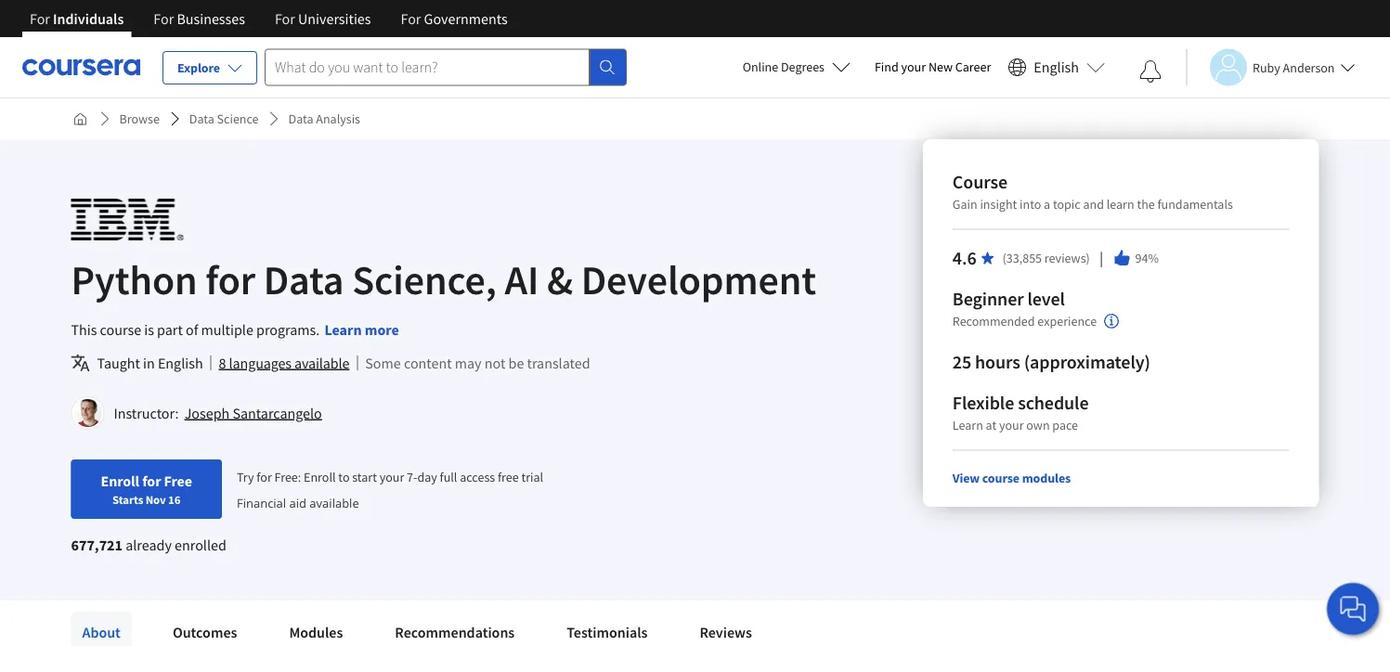 Task type: vqa. For each thing, say whether or not it's contained in the screenshot.
left your
yes



Task type: describe. For each thing, give the bounding box(es) containing it.
analysis
[[316, 111, 360, 127]]

new
[[929, 59, 953, 75]]

recommendations
[[395, 623, 515, 642]]

this
[[71, 320, 97, 339]]

at
[[986, 417, 997, 434]]

schedule
[[1018, 391, 1089, 415]]

online
[[743, 59, 778, 75]]

the
[[1137, 196, 1155, 213]]

data for data analysis
[[288, 111, 313, 127]]

modules link
[[278, 612, 354, 646]]

find your new career
[[875, 59, 991, 75]]

your inside try for free: enroll to start your 7-day full access free trial financial aid available
[[380, 469, 404, 485]]

free
[[164, 472, 192, 490]]

may
[[455, 354, 482, 372]]

science,
[[352, 254, 497, 305]]

try for free: enroll to start your 7-day full access free trial financial aid available
[[237, 469, 543, 511]]

joseph
[[184, 404, 230, 423]]

beginner level
[[953, 287, 1065, 311]]

career
[[955, 59, 991, 75]]

data science
[[189, 111, 259, 127]]

instructor: joseph santarcangelo
[[114, 404, 322, 423]]

online degrees
[[743, 59, 825, 75]]

a
[[1044, 196, 1050, 213]]

this course is part of multiple programs. learn more
[[71, 320, 399, 339]]

universities
[[298, 9, 371, 28]]

view course modules link
[[953, 470, 1071, 487]]

starts
[[112, 492, 143, 507]]

ai
[[505, 254, 539, 305]]

outcomes link
[[161, 612, 248, 646]]

free
[[498, 469, 519, 485]]

beginner
[[953, 287, 1024, 311]]

and
[[1083, 196, 1104, 213]]

recommended experience
[[953, 313, 1097, 330]]

course for this
[[100, 320, 141, 339]]

financial
[[237, 494, 286, 511]]

governments
[[424, 9, 508, 28]]

recommendations link
[[384, 612, 526, 646]]

businesses
[[177, 9, 245, 28]]

access
[[460, 469, 495, 485]]

677,721 already enrolled
[[71, 536, 226, 554]]

your inside "link"
[[901, 59, 926, 75]]

part
[[157, 320, 183, 339]]

reviews)
[[1045, 250, 1090, 267]]

chat with us image
[[1338, 594, 1368, 624]]

coursera image
[[22, 52, 140, 82]]

available inside try for free: enroll to start your 7-day full access free trial financial aid available
[[310, 494, 359, 511]]

start
[[352, 469, 377, 485]]

677,721
[[71, 536, 123, 554]]

modules
[[289, 623, 343, 642]]

enroll inside enroll for free starts nov 16
[[101, 472, 139, 490]]

in
[[143, 354, 155, 372]]

data up programs.
[[263, 254, 344, 305]]

8 languages available button
[[219, 352, 349, 374]]

day
[[417, 469, 437, 485]]

ruby anderson button
[[1186, 49, 1355, 86]]

(33,855
[[1003, 250, 1042, 267]]

english button
[[1001, 37, 1113, 98]]

for for individuals
[[30, 9, 50, 28]]

more
[[365, 320, 399, 339]]

modules
[[1022, 470, 1071, 487]]

into
[[1020, 196, 1041, 213]]

for governments
[[401, 9, 508, 28]]

trial
[[521, 469, 543, 485]]

What do you want to learn? text field
[[265, 49, 590, 86]]

aid
[[289, 494, 306, 511]]

16
[[168, 492, 180, 507]]

not
[[485, 354, 506, 372]]

python
[[71, 254, 197, 305]]

ruby anderson
[[1253, 59, 1335, 76]]

for for enroll
[[142, 472, 161, 490]]

development
[[581, 254, 816, 305]]

gain
[[953, 196, 978, 213]]

your inside flexible schedule learn at your own pace
[[999, 417, 1024, 434]]

testimonials link
[[556, 612, 659, 646]]

topic
[[1053, 196, 1081, 213]]

course
[[953, 170, 1008, 194]]

already
[[126, 536, 172, 554]]

insight
[[980, 196, 1017, 213]]

25
[[953, 351, 972, 374]]

multiple
[[201, 320, 253, 339]]

data analysis
[[288, 111, 360, 127]]

for for try
[[257, 469, 272, 485]]



Task type: locate. For each thing, give the bounding box(es) containing it.
some content may not be translated
[[365, 354, 590, 372]]

show notifications image
[[1140, 60, 1162, 83]]

ibm image
[[71, 199, 183, 241]]

some
[[365, 354, 401, 372]]

course right view
[[982, 470, 1020, 487]]

available
[[294, 354, 349, 372], [310, 494, 359, 511]]

1 vertical spatial learn
[[953, 417, 983, 434]]

programs.
[[256, 320, 320, 339]]

for for python
[[205, 254, 255, 305]]

browse link
[[112, 102, 167, 136]]

python for data science, ai & development
[[71, 254, 816, 305]]

level
[[1028, 287, 1065, 311]]

explore
[[177, 59, 220, 76]]

data left the science
[[189, 111, 214, 127]]

0 horizontal spatial your
[[380, 469, 404, 485]]

nov
[[145, 492, 166, 507]]

joseph santarcangelo image
[[74, 399, 102, 427]]

for left universities on the top left of page
[[275, 9, 295, 28]]

english right in
[[158, 354, 203, 372]]

for inside try for free: enroll to start your 7-day full access free trial financial aid available
[[257, 469, 272, 485]]

english
[[1034, 58, 1079, 77], [158, 354, 203, 372]]

data left analysis
[[288, 111, 313, 127]]

for right try
[[257, 469, 272, 485]]

financial aid available button
[[237, 494, 359, 511]]

course gain insight into a topic and learn the fundamentals
[[953, 170, 1233, 213]]

course for view
[[982, 470, 1020, 487]]

learn
[[1107, 196, 1135, 213]]

taught in english
[[97, 354, 203, 372]]

for for governments
[[401, 9, 421, 28]]

for businesses
[[154, 9, 245, 28]]

data science link
[[182, 102, 266, 136]]

browse
[[119, 111, 160, 127]]

for for businesses
[[154, 9, 174, 28]]

1 horizontal spatial your
[[901, 59, 926, 75]]

english inside button
[[1034, 58, 1079, 77]]

data
[[189, 111, 214, 127], [288, 111, 313, 127], [263, 254, 344, 305]]

1 vertical spatial course
[[982, 470, 1020, 487]]

4 for from the left
[[401, 9, 421, 28]]

1 horizontal spatial course
[[982, 470, 1020, 487]]

outcomes
[[173, 623, 237, 642]]

2 for from the left
[[154, 9, 174, 28]]

find
[[875, 59, 899, 75]]

reviews link
[[689, 612, 763, 646]]

0 vertical spatial course
[[100, 320, 141, 339]]

1 horizontal spatial learn
[[953, 417, 983, 434]]

recommended
[[953, 313, 1035, 330]]

0 horizontal spatial learn
[[325, 320, 362, 339]]

8
[[219, 354, 226, 372]]

languages
[[229, 354, 292, 372]]

for for universities
[[275, 9, 295, 28]]

0 horizontal spatial for
[[142, 472, 161, 490]]

be
[[508, 354, 524, 372]]

for universities
[[275, 9, 371, 28]]

for inside enroll for free starts nov 16
[[142, 472, 161, 490]]

data analysis link
[[281, 102, 368, 136]]

your right at
[[999, 417, 1024, 434]]

about link
[[71, 612, 132, 646]]

your left the 7-
[[380, 469, 404, 485]]

for up the multiple at the left
[[205, 254, 255, 305]]

0 vertical spatial english
[[1034, 58, 1079, 77]]

instructor:
[[114, 404, 179, 423]]

banner navigation
[[15, 0, 523, 37]]

for up nov
[[142, 472, 161, 490]]

english right career
[[1034, 58, 1079, 77]]

0 vertical spatial your
[[901, 59, 926, 75]]

to
[[338, 469, 350, 485]]

for left businesses
[[154, 9, 174, 28]]

your
[[901, 59, 926, 75], [999, 417, 1024, 434], [380, 469, 404, 485]]

enroll for free starts nov 16
[[101, 472, 192, 507]]

testimonials
[[567, 623, 648, 642]]

0 horizontal spatial enroll
[[101, 472, 139, 490]]

25 hours (approximately)
[[953, 351, 1151, 374]]

learn more button
[[325, 319, 399, 341]]

translated
[[527, 354, 590, 372]]

for individuals
[[30, 9, 124, 28]]

for up what do you want to learn? text field
[[401, 9, 421, 28]]

taught
[[97, 354, 140, 372]]

enrolled
[[175, 536, 226, 554]]

home image
[[73, 111, 88, 126]]

data for data science
[[189, 111, 214, 127]]

learn inside flexible schedule learn at your own pace
[[953, 417, 983, 434]]

information about difficulty level pre-requisites. image
[[1104, 314, 1119, 329]]

enroll left "to"
[[304, 469, 336, 485]]

hours
[[975, 351, 1020, 374]]

course left is
[[100, 320, 141, 339]]

own
[[1027, 417, 1050, 434]]

available down "to"
[[310, 494, 359, 511]]

reviews
[[700, 623, 752, 642]]

free:
[[274, 469, 301, 485]]

1 horizontal spatial for
[[205, 254, 255, 305]]

degrees
[[781, 59, 825, 75]]

view
[[953, 470, 980, 487]]

1 vertical spatial english
[[158, 354, 203, 372]]

science
[[217, 111, 259, 127]]

enroll inside try for free: enroll to start your 7-day full access free trial financial aid available
[[304, 469, 336, 485]]

flexible
[[953, 391, 1014, 415]]

2 horizontal spatial your
[[999, 417, 1024, 434]]

view course modules
[[953, 470, 1071, 487]]

ruby
[[1253, 59, 1281, 76]]

4.6
[[953, 247, 977, 270]]

94%
[[1135, 250, 1159, 267]]

santarcangelo
[[233, 404, 322, 423]]

try
[[237, 469, 254, 485]]

anderson
[[1283, 59, 1335, 76]]

2 horizontal spatial for
[[257, 469, 272, 485]]

None search field
[[265, 49, 627, 86]]

2 vertical spatial your
[[380, 469, 404, 485]]

content
[[404, 354, 452, 372]]

8 languages available
[[219, 354, 349, 372]]

learn left at
[[953, 417, 983, 434]]

enroll up starts
[[101, 472, 139, 490]]

3 for from the left
[[275, 9, 295, 28]]

1 for from the left
[[30, 9, 50, 28]]

your right find
[[901, 59, 926, 75]]

0 horizontal spatial english
[[158, 354, 203, 372]]

1 vertical spatial your
[[999, 417, 1024, 434]]

0 vertical spatial available
[[294, 354, 349, 372]]

0 vertical spatial learn
[[325, 320, 362, 339]]

data inside the data science link
[[189, 111, 214, 127]]

(33,855 reviews) |
[[1003, 248, 1106, 268]]

|
[[1098, 248, 1106, 268]]

individuals
[[53, 9, 124, 28]]

pace
[[1053, 417, 1078, 434]]

learn
[[325, 320, 362, 339], [953, 417, 983, 434]]

&
[[547, 254, 573, 305]]

1 vertical spatial available
[[310, 494, 359, 511]]

available inside button
[[294, 354, 349, 372]]

1 horizontal spatial english
[[1034, 58, 1079, 77]]

(approximately)
[[1024, 351, 1151, 374]]

0 horizontal spatial course
[[100, 320, 141, 339]]

is
[[144, 320, 154, 339]]

learn left the more
[[325, 320, 362, 339]]

1 horizontal spatial enroll
[[304, 469, 336, 485]]

data inside data analysis link
[[288, 111, 313, 127]]

for left individuals
[[30, 9, 50, 28]]

find your new career link
[[865, 56, 1001, 79]]

flexible schedule learn at your own pace
[[953, 391, 1089, 434]]

available down programs.
[[294, 354, 349, 372]]

full
[[440, 469, 457, 485]]

experience
[[1038, 313, 1097, 330]]



